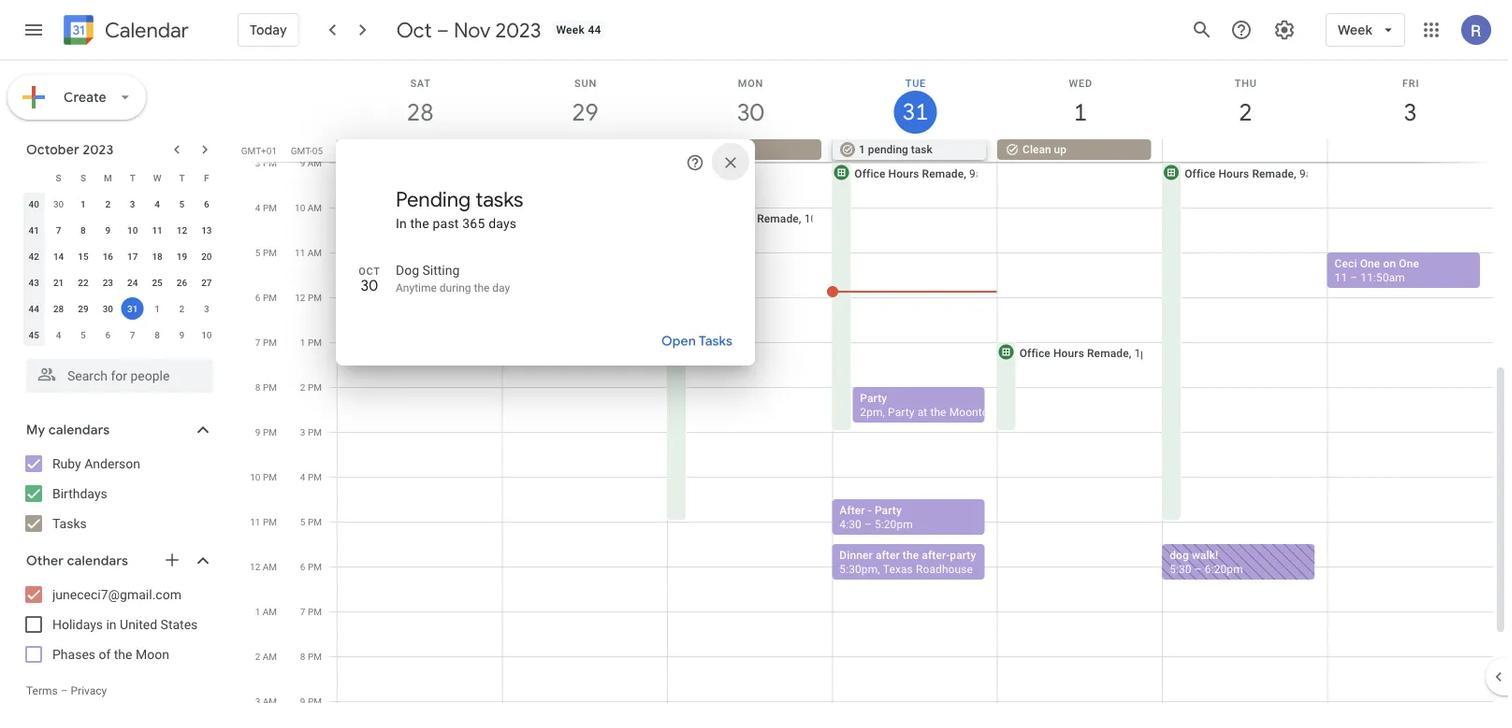 Task type: vqa. For each thing, say whether or not it's contained in the screenshot.


Task type: locate. For each thing, give the bounding box(es) containing it.
8 pm
[[255, 382, 277, 393], [300, 651, 322, 662]]

0 vertical spatial tasks
[[699, 333, 733, 350]]

44 inside october 2023 grid
[[29, 303, 39, 314]]

12 inside row
[[177, 225, 187, 236]]

1 horizontal spatial 12
[[250, 561, 260, 573]]

Search for people text field
[[37, 359, 202, 393]]

roadhouse
[[916, 563, 973, 576]]

am for 9 am
[[308, 157, 322, 168]]

oct inside dog sitting, october 30. list item
[[358, 265, 381, 277]]

31 cell
[[120, 296, 145, 322]]

12 down "11 am"
[[295, 292, 305, 303]]

f
[[204, 172, 209, 183]]

one right on at the right top of page
[[1399, 257, 1419, 270]]

sitting inside the dog sitting anytime during the day
[[422, 262, 460, 278]]

9 for 9 pm
[[255, 427, 261, 438]]

row group
[[22, 191, 219, 348]]

of
[[99, 647, 111, 662]]

3 pm
[[255, 157, 277, 168], [300, 427, 322, 438]]

row group containing 40
[[22, 191, 219, 348]]

0 vertical spatial sitting
[[716, 143, 748, 156]]

0 horizontal spatial s
[[56, 172, 61, 183]]

10 for 10 'element'
[[127, 225, 138, 236]]

dog sitting
[[693, 143, 748, 156]]

21 element
[[47, 271, 70, 294]]

phases
[[52, 647, 95, 662]]

8 pm right the '2 am'
[[300, 651, 322, 662]]

oct for oct – nov 2023
[[396, 17, 432, 43]]

the inside 'party 2pm , party at the moontower event rentals'
[[930, 406, 946, 419]]

10 up "11 am"
[[295, 202, 305, 213]]

1 vertical spatial dog
[[396, 262, 419, 278]]

november 3 element
[[195, 298, 218, 320]]

terms – privacy
[[26, 685, 107, 698]]

7 pm right 1 am
[[300, 606, 322, 617]]

11:50am
[[1361, 271, 1405, 284]]

25 element
[[146, 271, 168, 294]]

42
[[29, 251, 39, 262]]

cell down 28 link
[[338, 139, 503, 162]]

1 link
[[1059, 91, 1102, 134]]

9
[[300, 157, 305, 168], [105, 225, 111, 236], [179, 329, 185, 341], [255, 427, 261, 438]]

30 inside "oct 30"
[[361, 276, 378, 296]]

am
[[308, 157, 322, 168], [308, 202, 322, 213], [308, 247, 322, 258], [263, 561, 277, 573], [263, 606, 277, 617], [263, 651, 277, 662]]

november 7 element
[[121, 324, 144, 346]]

– inside after - party 4:30 – 5:20pm
[[864, 518, 872, 531]]

18
[[152, 251, 163, 262]]

13 element
[[195, 219, 218, 241]]

1 vertical spatial 28
[[53, 303, 64, 314]]

10 left '11' "element"
[[127, 225, 138, 236]]

am up 12 pm on the top left of the page
[[308, 247, 322, 258]]

0 vertical spatial 29
[[571, 97, 597, 128]]

41
[[29, 225, 39, 236]]

november 6 element
[[97, 324, 119, 346]]

6 pm
[[255, 292, 277, 303], [300, 561, 322, 573]]

clean up button
[[997, 139, 1151, 160]]

9 pm
[[255, 427, 277, 438]]

0 vertical spatial calendars
[[49, 422, 110, 439]]

0 horizontal spatial 6 pm
[[255, 292, 277, 303]]

29 down sun
[[571, 97, 597, 128]]

0 vertical spatial 3 pm
[[255, 157, 277, 168]]

10 for november 10 element
[[201, 329, 212, 341]]

0 vertical spatial 28
[[406, 97, 432, 128]]

22 element
[[72, 271, 94, 294]]

9 left 10 'element'
[[105, 225, 111, 236]]

28
[[406, 97, 432, 128], [53, 303, 64, 314]]

2 s from the left
[[80, 172, 86, 183]]

week
[[1338, 22, 1372, 38], [556, 23, 585, 36]]

-
[[868, 504, 872, 517]]

am down 9 am
[[308, 202, 322, 213]]

1 vertical spatial party
[[888, 406, 915, 419]]

8 right november 7 element
[[155, 329, 160, 341]]

1 vertical spatial 12
[[295, 292, 305, 303]]

the right at
[[930, 406, 946, 419]]

30
[[736, 97, 763, 128], [53, 198, 64, 210], [361, 276, 378, 296], [103, 303, 113, 314]]

1 vertical spatial 3 pm
[[300, 427, 322, 438]]

1 vertical spatial sitting
[[422, 262, 460, 278]]

24
[[127, 277, 138, 288]]

the up texas
[[903, 549, 919, 562]]

17 element
[[121, 245, 144, 268]]

15 element
[[72, 245, 94, 268]]

week right "settings menu" image
[[1338, 22, 1372, 38]]

1 inside wed 1
[[1073, 97, 1086, 128]]

row containing 43
[[22, 269, 219, 296]]

2 link
[[1224, 91, 1267, 134]]

the inside the dog sitting anytime during the day
[[474, 282, 490, 295]]

pm right the '2 am'
[[308, 651, 322, 662]]

31 right 30 element
[[127, 303, 138, 314]]

26
[[177, 277, 187, 288]]

pm left 10 am
[[263, 202, 277, 213]]

sun
[[574, 77, 597, 89]]

office hours remade ,
[[854, 167, 969, 180], [1185, 167, 1299, 180], [689, 212, 804, 225], [1020, 347, 1134, 360]]

4 pm left 10 am
[[255, 202, 277, 213]]

9 up 10 pm
[[255, 427, 261, 438]]

0 horizontal spatial t
[[130, 172, 135, 183]]

0 horizontal spatial 2023
[[83, 141, 114, 158]]

pm down 1 pm
[[308, 382, 322, 393]]

0 horizontal spatial 44
[[29, 303, 39, 314]]

1 vertical spatial oct
[[358, 265, 381, 277]]

26 element
[[171, 271, 193, 294]]

1 right 31, today element
[[155, 303, 160, 314]]

calendar heading
[[101, 17, 189, 44]]

am for 11 am
[[308, 247, 322, 258]]

am for 1 am
[[263, 606, 277, 617]]

row containing s
[[22, 165, 219, 191]]

0 vertical spatial 6 pm
[[255, 292, 277, 303]]

2 down 1 am
[[255, 651, 260, 662]]

am down 1 am
[[263, 651, 277, 662]]

dog sitting anytime during the day
[[396, 262, 510, 295]]

0 vertical spatial 5 pm
[[255, 247, 277, 258]]

0 vertical spatial 2023
[[495, 17, 541, 43]]

11
[[152, 225, 163, 236], [295, 247, 305, 258], [1335, 271, 1347, 284], [250, 516, 261, 528]]

4 inside november 4 element
[[56, 329, 61, 341]]

1 one from the left
[[1360, 257, 1380, 270]]

0 vertical spatial dog
[[693, 143, 713, 156]]

the inside list
[[114, 647, 132, 662]]

, inside 'party 2pm , party at the moontower event rentals'
[[883, 406, 885, 419]]

0 vertical spatial 44
[[588, 23, 601, 36]]

29 right 28 'element'
[[78, 303, 89, 314]]

0 vertical spatial 7 pm
[[255, 337, 277, 348]]

add other calendars image
[[163, 551, 182, 570]]

1 vertical spatial 31
[[127, 303, 138, 314]]

1 horizontal spatial 8 pm
[[300, 651, 322, 662]]

one up 11:50am
[[1360, 257, 1380, 270]]

7 right november 6 element
[[130, 329, 135, 341]]

t left the w
[[130, 172, 135, 183]]

1 vertical spatial 2023
[[83, 141, 114, 158]]

4 pm right 10 pm
[[300, 472, 322, 483]]

1 t from the left
[[130, 172, 135, 183]]

11 up the 12 am at left bottom
[[250, 516, 261, 528]]

office
[[854, 167, 885, 180], [1185, 167, 1216, 180], [689, 212, 720, 225], [1020, 347, 1051, 360]]

0 horizontal spatial dog
[[396, 262, 419, 278]]

pm
[[263, 157, 277, 168], [263, 202, 277, 213], [263, 247, 277, 258], [263, 292, 277, 303], [308, 292, 322, 303], [263, 337, 277, 348], [308, 337, 322, 348], [263, 382, 277, 393], [308, 382, 322, 393], [263, 427, 277, 438], [308, 427, 322, 438], [263, 472, 277, 483], [308, 472, 322, 483], [263, 516, 277, 528], [308, 516, 322, 528], [308, 561, 322, 573], [308, 606, 322, 617], [308, 651, 322, 662]]

10 right november 9 element
[[201, 329, 212, 341]]

6 pm right the 12 am at left bottom
[[300, 561, 322, 573]]

october
[[26, 141, 79, 158]]

28 element
[[47, 298, 70, 320]]

0 horizontal spatial 12
[[177, 225, 187, 236]]

0 horizontal spatial tasks
[[52, 516, 87, 531]]

10 up "11 pm"
[[250, 472, 261, 483]]

– inside 'dog walk! 5:30 – 6:20pm'
[[1194, 563, 1202, 576]]

30 element
[[97, 298, 119, 320]]

9 down the "gmt-"
[[300, 157, 305, 168]]

7 right november 10 element
[[255, 337, 261, 348]]

12 for 12 pm
[[295, 292, 305, 303]]

am down '05'
[[308, 157, 322, 168]]

anderson
[[84, 456, 140, 472]]

9 left november 10 element
[[179, 329, 185, 341]]

44 left 28 'element'
[[29, 303, 39, 314]]

open tasks
[[661, 333, 733, 350]]

1 horizontal spatial 4 pm
[[300, 472, 322, 483]]

5 left "11 am"
[[255, 247, 261, 258]]

week for week
[[1338, 22, 1372, 38]]

30 left anytime
[[361, 276, 378, 296]]

other calendars list
[[4, 580, 232, 670]]

week button
[[1326, 7, 1405, 52]]

12 am
[[250, 561, 277, 573]]

0 vertical spatial 4 pm
[[255, 202, 277, 213]]

s up september 30 element in the left top of the page
[[56, 172, 61, 183]]

6
[[204, 198, 209, 210], [255, 292, 261, 303], [105, 329, 111, 341], [300, 561, 305, 573]]

4 left november 5 element
[[56, 329, 61, 341]]

3 pm down "gmt+01"
[[255, 157, 277, 168]]

0 vertical spatial 12
[[177, 225, 187, 236]]

14 element
[[47, 245, 70, 268]]

rentals
[[1041, 406, 1079, 419]]

2 down 1 pm
[[300, 382, 305, 393]]

0 horizontal spatial 31
[[127, 303, 138, 314]]

the inside pending tasks in the past 365 days
[[410, 216, 429, 231]]

30 right 40
[[53, 198, 64, 210]]

office hours remade , down dog sitting button on the top of page
[[689, 212, 804, 225]]

11 for 11 pm
[[250, 516, 261, 528]]

7 pm left 1 pm
[[255, 337, 277, 348]]

4:30
[[839, 518, 861, 531]]

november 9 element
[[171, 324, 193, 346]]

states
[[161, 617, 198, 632]]

11 right 10 'element'
[[152, 225, 163, 236]]

tasks right open
[[699, 333, 733, 350]]

dog inside button
[[693, 143, 713, 156]]

4 pm
[[255, 202, 277, 213], [300, 472, 322, 483]]

7
[[56, 225, 61, 236], [130, 329, 135, 341], [255, 337, 261, 348], [300, 606, 305, 617]]

5 pm right "11 pm"
[[300, 516, 322, 528]]

week for week 44
[[556, 23, 585, 36]]

2 vertical spatial 12
[[250, 561, 260, 573]]

1 horizontal spatial s
[[80, 172, 86, 183]]

at
[[917, 406, 927, 419]]

1 horizontal spatial sitting
[[716, 143, 748, 156]]

1 vertical spatial 6 pm
[[300, 561, 322, 573]]

up
[[1054, 143, 1067, 156]]

other calendars
[[26, 553, 128, 570]]

0 horizontal spatial sitting
[[422, 262, 460, 278]]

1 vertical spatial tasks
[[52, 516, 87, 531]]

1 down the 12 am at left bottom
[[255, 606, 260, 617]]

5 pm
[[255, 247, 277, 258], [300, 516, 322, 528]]

sitting inside dog sitting button
[[716, 143, 748, 156]]

16 element
[[97, 245, 119, 268]]

my calendars list
[[4, 449, 232, 539]]

0 horizontal spatial 4 pm
[[255, 202, 277, 213]]

sitting for dog sitting anytime during the day
[[422, 262, 460, 278]]

the right of
[[114, 647, 132, 662]]

12
[[177, 225, 187, 236], [295, 292, 305, 303], [250, 561, 260, 573]]

dog for dog sitting
[[693, 143, 713, 156]]

2023
[[495, 17, 541, 43], [83, 141, 114, 158]]

2023 up m at the top left
[[83, 141, 114, 158]]

wed
[[1069, 77, 1093, 89]]

8 right the '2 am'
[[300, 651, 305, 662]]

clean
[[1023, 143, 1051, 156]]

hours down dog sitting button on the top of page
[[723, 212, 754, 225]]

11 for 11 am
[[295, 247, 305, 258]]

task
[[911, 143, 933, 156]]

1 horizontal spatial tasks
[[699, 333, 733, 350]]

1 vertical spatial 7 pm
[[300, 606, 322, 617]]

tasks
[[476, 186, 523, 212]]

t right the w
[[179, 172, 185, 183]]

10
[[295, 202, 305, 213], [127, 225, 138, 236], [201, 329, 212, 341], [250, 472, 261, 483]]

tasks inside 'open tasks' button
[[699, 333, 733, 350]]

0 horizontal spatial 7 pm
[[255, 337, 277, 348]]

week inside week popup button
[[1338, 22, 1372, 38]]

29
[[571, 97, 597, 128], [78, 303, 89, 314]]

3 down fri at the top of the page
[[1403, 97, 1416, 128]]

row containing 40
[[22, 191, 219, 217]]

1 pending task
[[859, 143, 933, 156]]

0 horizontal spatial oct
[[358, 265, 381, 277]]

10 inside 'element'
[[127, 225, 138, 236]]

1 left pending
[[859, 143, 865, 156]]

0 vertical spatial 31
[[901, 97, 927, 127]]

0 vertical spatial 8 pm
[[255, 382, 277, 393]]

29 link
[[564, 91, 607, 134]]

pm up 1 pm
[[308, 292, 322, 303]]

after
[[876, 549, 900, 562]]

past
[[433, 216, 459, 231]]

0 horizontal spatial 29
[[78, 303, 89, 314]]

1 horizontal spatial 31
[[901, 97, 927, 127]]

11 down 10 am
[[295, 247, 305, 258]]

1 horizontal spatial 28
[[406, 97, 432, 128]]

row containing 41
[[22, 217, 219, 243]]

05
[[312, 145, 323, 156]]

other
[[26, 553, 64, 570]]

party up 2pm
[[860, 392, 887, 405]]

november 8 element
[[146, 324, 168, 346]]

the left day
[[474, 282, 490, 295]]

dog inside the dog sitting anytime during the day
[[396, 262, 419, 278]]

28 inside 'element'
[[53, 303, 64, 314]]

row group inside october 2023 grid
[[22, 191, 219, 348]]

mon 30
[[736, 77, 764, 128]]

11 element
[[146, 219, 168, 241]]

t
[[130, 172, 135, 183], [179, 172, 185, 183]]

– right terms link
[[61, 685, 68, 698]]

tue
[[905, 77, 926, 89]]

november 5 element
[[72, 324, 94, 346]]

2 horizontal spatial 12
[[295, 292, 305, 303]]

row
[[329, 139, 1508, 162], [22, 165, 219, 191], [22, 191, 219, 217], [22, 217, 219, 243], [22, 243, 219, 269], [22, 269, 219, 296], [22, 296, 219, 322], [22, 322, 219, 348]]

1 horizontal spatial 29
[[571, 97, 597, 128]]

5:30pm
[[839, 563, 878, 576]]

1 for 1 pending task
[[859, 143, 865, 156]]

today button
[[238, 7, 299, 52]]

calendars for other calendars
[[67, 553, 128, 570]]

1 horizontal spatial week
[[1338, 22, 1372, 38]]

1 vertical spatial calendars
[[67, 553, 128, 570]]

one
[[1360, 257, 1380, 270], [1399, 257, 1419, 270]]

12 right '11' "element"
[[177, 225, 187, 236]]

29 inside row
[[78, 303, 89, 314]]

2023 right nov
[[495, 17, 541, 43]]

1 for 1 pm
[[300, 337, 305, 348]]

,
[[964, 167, 966, 180], [1294, 167, 1297, 180], [799, 212, 801, 225], [1129, 347, 1132, 360], [883, 406, 885, 419], [878, 563, 880, 576]]

5
[[179, 198, 185, 210], [255, 247, 261, 258], [81, 329, 86, 341], [300, 516, 305, 528]]

9 am
[[300, 157, 322, 168]]

1 s from the left
[[56, 172, 61, 183]]

1 horizontal spatial 6 pm
[[300, 561, 322, 573]]

0 horizontal spatial week
[[556, 23, 585, 36]]

15
[[78, 251, 89, 262]]

25
[[152, 277, 163, 288]]

week up sun
[[556, 23, 585, 36]]

am up 1 am
[[263, 561, 277, 573]]

november 10 element
[[195, 324, 218, 346]]

2 one from the left
[[1399, 257, 1419, 270]]

fri
[[1402, 77, 1420, 89]]

2 left november 3 element
[[179, 303, 185, 314]]

1 horizontal spatial 7 pm
[[300, 606, 322, 617]]

0 horizontal spatial one
[[1360, 257, 1380, 270]]

2 vertical spatial party
[[875, 504, 902, 517]]

1 horizontal spatial t
[[179, 172, 185, 183]]

5 pm left "11 am"
[[255, 247, 277, 258]]

45
[[29, 329, 39, 341]]

row containing 42
[[22, 243, 219, 269]]

hours down 2 link
[[1219, 167, 1249, 180]]

1 vertical spatial 29
[[78, 303, 89, 314]]

1 down wed
[[1073, 97, 1086, 128]]

11 inside "element"
[[152, 225, 163, 236]]

3 right 9 pm
[[300, 427, 305, 438]]

dog sitting, october 30. list item
[[336, 255, 794, 302]]

grid
[[240, 61, 1508, 704]]

2 pm
[[300, 382, 322, 393]]

10 element
[[121, 219, 144, 241]]

0 vertical spatial oct
[[396, 17, 432, 43]]

1 vertical spatial 44
[[29, 303, 39, 314]]

44 up sun
[[588, 23, 601, 36]]

3
[[1403, 97, 1416, 128], [255, 157, 261, 168], [130, 198, 135, 210], [204, 303, 209, 314], [300, 427, 305, 438]]

sitting up 'during'
[[422, 262, 460, 278]]

1 horizontal spatial 5 pm
[[300, 516, 322, 528]]

44
[[588, 23, 601, 36], [29, 303, 39, 314]]

sat 28
[[406, 77, 432, 128]]

1 pm
[[300, 337, 322, 348]]

0 horizontal spatial 28
[[53, 303, 64, 314]]

cell down 2 link
[[1162, 139, 1327, 162]]

10 am
[[295, 202, 322, 213]]

calendars up 'junececi7@gmail.com'
[[67, 553, 128, 570]]

party left at
[[888, 406, 915, 419]]

2 inside november 2 'element'
[[179, 303, 185, 314]]

2 down m at the top left
[[105, 198, 111, 210]]

1 horizontal spatial oct
[[396, 17, 432, 43]]

cell
[[338, 139, 503, 162], [1162, 139, 1327, 162], [1327, 139, 1492, 162]]

1 horizontal spatial one
[[1399, 257, 1419, 270]]

calendars up ruby
[[49, 422, 110, 439]]

my calendars
[[26, 422, 110, 439]]

30 down mon
[[736, 97, 763, 128]]

30 right 29 element
[[103, 303, 113, 314]]

pm down "gmt+01"
[[263, 157, 277, 168]]

1 horizontal spatial dog
[[693, 143, 713, 156]]

1 inside button
[[859, 143, 865, 156]]

None search field
[[0, 352, 232, 393]]



Task type: describe. For each thing, give the bounding box(es) containing it.
november 4 element
[[47, 324, 70, 346]]

pm up "2 pm" at the bottom of the page
[[308, 337, 322, 348]]

12 for 12
[[177, 225, 187, 236]]

november 2 element
[[171, 298, 193, 320]]

20
[[201, 251, 212, 262]]

after
[[839, 504, 865, 517]]

0 horizontal spatial 5 pm
[[255, 247, 277, 258]]

ruby
[[52, 456, 81, 472]]

party inside after - party 4:30 – 5:20pm
[[875, 504, 902, 517]]

8 up 9 pm
[[255, 382, 261, 393]]

hours down '1 pending task' button
[[888, 167, 919, 180]]

1 horizontal spatial 44
[[588, 23, 601, 36]]

dog
[[1170, 549, 1189, 562]]

23
[[103, 277, 113, 288]]

6 right the 12 am at left bottom
[[300, 561, 305, 573]]

16
[[103, 251, 113, 262]]

am for 2 am
[[263, 651, 277, 662]]

11 pm
[[250, 516, 277, 528]]

event
[[1010, 406, 1038, 419]]

0 horizontal spatial 3 pm
[[255, 157, 277, 168]]

– left nov
[[437, 17, 449, 43]]

row containing 45
[[22, 322, 219, 348]]

oct – nov 2023
[[396, 17, 541, 43]]

pm left 12 pm on the top left of the page
[[263, 292, 277, 303]]

grid containing 28
[[240, 61, 1508, 704]]

oct for oct 30
[[358, 265, 381, 277]]

phases of the moon
[[52, 647, 169, 662]]

privacy
[[71, 685, 107, 698]]

21
[[53, 277, 64, 288]]

4 up '11' "element"
[[155, 198, 160, 210]]

m
[[104, 172, 112, 183]]

pm right "11 pm"
[[308, 516, 322, 528]]

tue 31
[[901, 77, 927, 127]]

holidays
[[52, 617, 103, 632]]

6 left november 7 element
[[105, 329, 111, 341]]

13
[[201, 225, 212, 236]]

sat
[[410, 77, 431, 89]]

office hours remade , up rentals on the right of the page
[[1020, 347, 1134, 360]]

31 inside grid
[[901, 97, 927, 127]]

pm down "2 pm" at the bottom of the page
[[308, 427, 322, 438]]

22
[[78, 277, 89, 288]]

in
[[396, 216, 407, 231]]

6 left 12 pm on the top left of the page
[[255, 292, 261, 303]]

1 pending task button
[[833, 139, 986, 160]]

1 for 1 am
[[255, 606, 260, 617]]

2 cell from the left
[[1162, 139, 1327, 162]]

, inside dinner after the after-party 5:30pm , texas roadhouse
[[878, 563, 880, 576]]

1 horizontal spatial 2023
[[495, 17, 541, 43]]

september 30 element
[[47, 193, 70, 215]]

1 right september 30 element in the left top of the page
[[81, 198, 86, 210]]

november 1 element
[[146, 298, 168, 320]]

30 inside "mon 30"
[[736, 97, 763, 128]]

today
[[250, 22, 287, 38]]

hours up rentals on the right of the page
[[1053, 347, 1084, 360]]

row containing dog sitting
[[329, 139, 1508, 162]]

1 for november 1 element
[[155, 303, 160, 314]]

8 up '15' element
[[81, 225, 86, 236]]

ceci one on one 11 – 11:50am
[[1335, 257, 1419, 284]]

31 inside cell
[[127, 303, 138, 314]]

anytime
[[396, 282, 437, 295]]

gmt+01
[[241, 145, 277, 156]]

11 for 11
[[152, 225, 163, 236]]

walk!
[[1192, 549, 1218, 562]]

8 inside november 8 element
[[155, 329, 160, 341]]

24 element
[[121, 271, 144, 294]]

6:20pm
[[1205, 563, 1243, 576]]

2 for 2 am
[[255, 651, 260, 662]]

4 left 10 am
[[255, 202, 261, 213]]

6 down f
[[204, 198, 209, 210]]

terms
[[26, 685, 58, 698]]

w
[[153, 172, 161, 183]]

1 am
[[255, 606, 277, 617]]

calendar element
[[60, 11, 189, 52]]

10 for 10 am
[[295, 202, 305, 213]]

7 right 41
[[56, 225, 61, 236]]

pm right the 12 am at left bottom
[[308, 561, 322, 573]]

9 for 9 am
[[300, 157, 305, 168]]

oct 30
[[358, 265, 381, 296]]

12 element
[[171, 219, 193, 241]]

3 up 10 'element'
[[130, 198, 135, 210]]

clean up
[[1023, 143, 1067, 156]]

week 44
[[556, 23, 601, 36]]

texas
[[883, 563, 913, 576]]

pm up 10 pm
[[263, 427, 277, 438]]

in
[[106, 617, 117, 632]]

31 link
[[894, 91, 937, 134]]

5 left november 6 element
[[81, 329, 86, 341]]

pm left "11 am"
[[263, 247, 277, 258]]

11 inside ceci one on one 11 – 11:50am
[[1335, 271, 1347, 284]]

thu 2
[[1235, 77, 1257, 128]]

dog walk! 5:30 – 6:20pm
[[1170, 549, 1243, 576]]

am for 12 am
[[263, 561, 277, 573]]

dog for dog sitting anytime during the day
[[396, 262, 419, 278]]

pm right 1 am
[[308, 606, 322, 617]]

terms link
[[26, 685, 58, 698]]

23 element
[[97, 271, 119, 294]]

0 vertical spatial party
[[860, 392, 887, 405]]

pm right 10 pm
[[308, 472, 322, 483]]

18 element
[[146, 245, 168, 268]]

2 t from the left
[[179, 172, 185, 183]]

day
[[492, 282, 510, 295]]

27 element
[[195, 271, 218, 294]]

during
[[440, 282, 471, 295]]

row containing 44
[[22, 296, 219, 322]]

29 element
[[72, 298, 94, 320]]

1 horizontal spatial 3 pm
[[300, 427, 322, 438]]

31, today element
[[121, 298, 144, 320]]

5:30
[[1170, 563, 1192, 576]]

12 for 12 am
[[250, 561, 260, 573]]

calendars for my calendars
[[49, 422, 110, 439]]

pending
[[396, 186, 471, 212]]

thu
[[1235, 77, 1257, 89]]

my
[[26, 422, 45, 439]]

create button
[[7, 75, 146, 120]]

moontower
[[949, 406, 1007, 419]]

on
[[1383, 257, 1396, 270]]

am for 10 am
[[308, 202, 322, 213]]

40
[[29, 198, 39, 210]]

7 right 1 am
[[300, 606, 305, 617]]

party
[[950, 549, 976, 562]]

pm left "2 pm" at the bottom of the page
[[263, 382, 277, 393]]

5 right "11 pm"
[[300, 516, 305, 528]]

2 inside the thu 2
[[1238, 97, 1251, 128]]

pm left 1 pm
[[263, 337, 277, 348]]

pm down 9 pm
[[263, 472, 277, 483]]

office hours remade , down '1 pending task' button
[[854, 167, 969, 180]]

fri 3
[[1402, 77, 1420, 128]]

0 horizontal spatial 8 pm
[[255, 382, 277, 393]]

10 for 10 pm
[[250, 472, 261, 483]]

moon
[[136, 647, 169, 662]]

wed 1
[[1069, 77, 1093, 128]]

october 2023
[[26, 141, 114, 158]]

1 cell from the left
[[338, 139, 503, 162]]

20 element
[[195, 245, 218, 268]]

nov
[[454, 17, 491, 43]]

3 right november 2 'element'
[[204, 303, 209, 314]]

pending
[[868, 143, 908, 156]]

1 vertical spatial 8 pm
[[300, 651, 322, 662]]

9 for november 9 element
[[179, 329, 185, 341]]

2 am
[[255, 651, 277, 662]]

ceci
[[1335, 257, 1357, 270]]

sitting for dog sitting
[[716, 143, 748, 156]]

3 inside fri 3
[[1403, 97, 1416, 128]]

create
[[64, 89, 107, 106]]

10 pm
[[250, 472, 277, 483]]

4 right 10 pm
[[300, 472, 305, 483]]

3 down "gmt+01"
[[255, 157, 261, 168]]

pm down 10 pm
[[263, 516, 277, 528]]

1 vertical spatial 4 pm
[[300, 472, 322, 483]]

3 cell from the left
[[1327, 139, 1492, 162]]

party 2pm , party at the moontower event rentals
[[860, 392, 1079, 419]]

calendar
[[105, 17, 189, 44]]

28 link
[[399, 91, 442, 134]]

open
[[661, 333, 696, 350]]

main drawer image
[[22, 19, 45, 41]]

days
[[489, 216, 517, 231]]

– inside ceci one on one 11 – 11:50am
[[1350, 271, 1358, 284]]

the inside dinner after the after-party 5:30pm , texas roadhouse
[[903, 549, 919, 562]]

office hours remade , down 2 link
[[1185, 167, 1299, 180]]

5 up 12 element
[[179, 198, 185, 210]]

october 2023 grid
[[18, 165, 219, 348]]

dinner
[[839, 549, 873, 562]]

settings menu image
[[1273, 19, 1296, 41]]

2 for november 2 'element'
[[179, 303, 185, 314]]

birthdays
[[52, 486, 107, 501]]

2 for 2 pm
[[300, 382, 305, 393]]

privacy link
[[71, 685, 107, 698]]

19
[[177, 251, 187, 262]]

1 vertical spatial 5 pm
[[300, 516, 322, 528]]

gmt-05
[[291, 145, 323, 156]]

after-
[[922, 549, 950, 562]]

tasks inside my calendars list
[[52, 516, 87, 531]]

19 element
[[171, 245, 193, 268]]

11 am
[[295, 247, 322, 258]]



